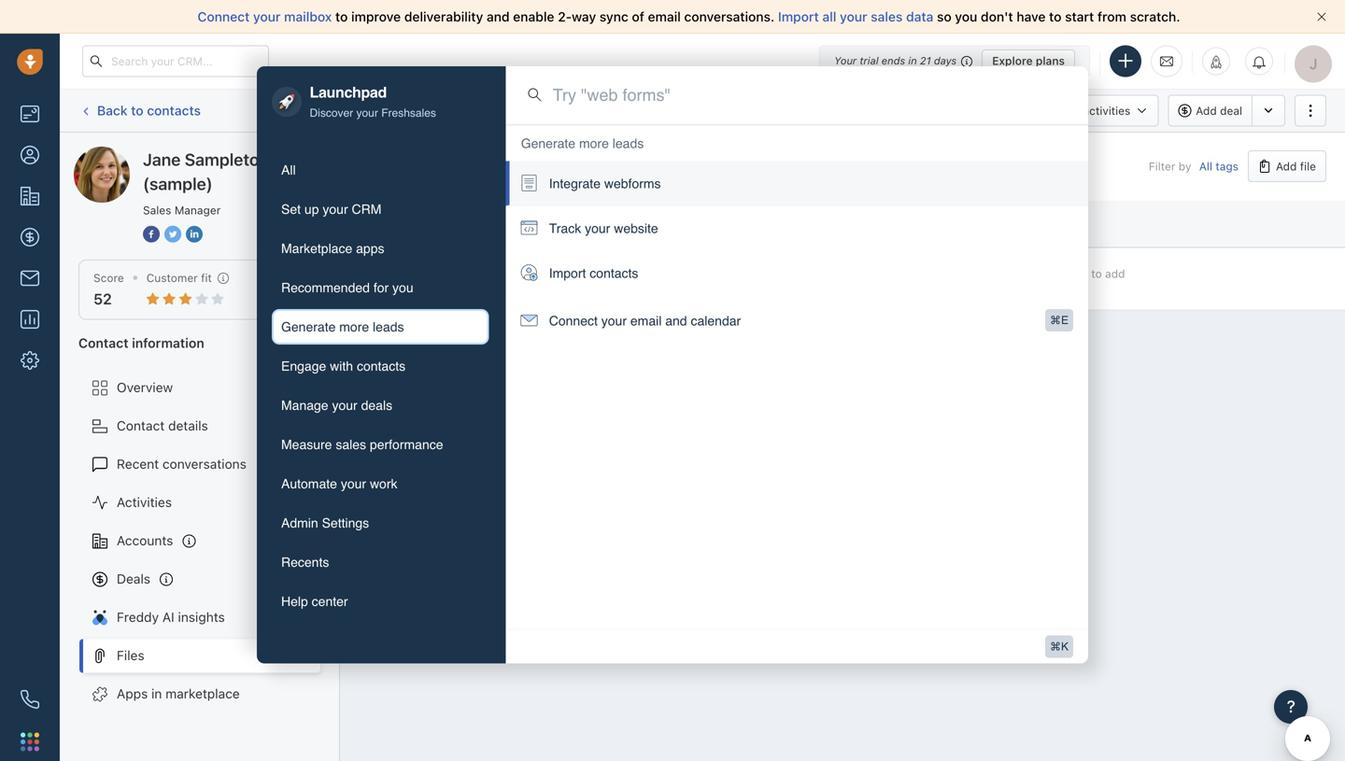 Task type: describe. For each thing, give the bounding box(es) containing it.
import inside list of options list box
[[549, 266, 586, 281]]

customer fit
[[146, 271, 212, 285]]

add for add deal
[[1197, 104, 1218, 117]]

marketplace
[[166, 687, 240, 702]]

all
[[823, 9, 837, 24]]

website
[[614, 221, 659, 236]]

engage with contacts
[[281, 359, 406, 374]]

files
[[480, 270, 503, 284]]

files
[[117, 648, 144, 664]]

52 button
[[93, 290, 112, 308]]

refresh.
[[763, 104, 804, 117]]

freddy ai insights
[[117, 610, 225, 625]]

add file
[[1277, 160, 1317, 173]]

connect for connect your mailbox to improve deliverability and enable 2-way sync of email conversations. import all your sales data so you don't have to start from scratch.
[[198, 9, 250, 24]]

plans
[[1036, 54, 1065, 67]]

1 horizontal spatial you
[[955, 9, 978, 24]]

deal
[[1221, 104, 1243, 117]]

connect your email and calendar
[[549, 314, 741, 329]]

manager
[[175, 204, 221, 217]]

admin
[[281, 516, 318, 531]]

explore plans link
[[982, 50, 1076, 72]]

measure sales performance button
[[272, 427, 489, 462]]

connect for connect your email and calendar
[[549, 314, 598, 329]]

deliverability
[[404, 9, 483, 24]]

click inside the updates available. click to refresh. link
[[720, 104, 746, 117]]

track
[[549, 221, 582, 236]]

activities
[[1084, 104, 1131, 117]]

(sample)
[[143, 174, 213, 194]]

0 vertical spatial email
[[648, 9, 681, 24]]

discover
[[310, 106, 353, 119]]

your right all
[[840, 9, 868, 24]]

1 vertical spatial in
[[151, 687, 162, 702]]

integrate
[[549, 176, 601, 191]]

information
[[132, 335, 204, 351]]

automate
[[281, 476, 337, 491]]

mng settings image
[[303, 339, 316, 352]]

sales activities
[[1052, 104, 1131, 117]]

close image
[[1318, 12, 1327, 21]]

contacts inside list of options list box
[[590, 266, 639, 281]]

explore plans
[[993, 54, 1065, 67]]

set
[[281, 202, 301, 217]]

performance
[[370, 437, 443, 452]]

attach
[[443, 270, 477, 284]]

sales inside button
[[336, 437, 366, 452]]

email button
[[585, 95, 651, 127]]

to right back
[[131, 103, 144, 118]]

⌘ for k
[[1050, 641, 1062, 654]]

filter by all tags
[[1149, 160, 1239, 173]]

to right mailbox
[[336, 9, 348, 24]]

twitter circled image
[[164, 224, 181, 244]]

recommended
[[281, 280, 370, 295]]

start
[[1066, 9, 1095, 24]]

freshworks switcher image
[[21, 733, 39, 752]]

phone image
[[21, 691, 39, 709]]

press-command-k-to-open-and-close element
[[1046, 636, 1074, 658]]

manage
[[281, 398, 329, 413]]

file
[[1301, 160, 1317, 173]]

contact for contact details
[[117, 418, 165, 434]]

marketplace
[[281, 241, 353, 256]]

score 52
[[93, 271, 124, 308]]

you inside button
[[393, 280, 414, 295]]

manage your deals button
[[272, 388, 489, 423]]

measure sales performance
[[281, 437, 443, 452]]

fit
[[201, 271, 212, 285]]

recommended for you
[[281, 280, 414, 295]]

of
[[632, 9, 645, 24]]

days
[[934, 55, 957, 67]]

generate inside button
[[281, 319, 336, 334]]

engage
[[281, 359, 326, 374]]

back
[[97, 103, 128, 118]]

contact information
[[79, 335, 204, 351]]

and inside list of options list box
[[666, 314, 687, 329]]

recents
[[281, 555, 329, 570]]

jane
[[143, 150, 181, 170]]

recent
[[117, 457, 159, 472]]

k
[[1062, 641, 1069, 654]]

to left start
[[1050, 9, 1062, 24]]

improve
[[351, 9, 401, 24]]

your trial ends in 21 days
[[835, 55, 957, 67]]

list of options list box
[[506, 125, 1089, 346]]

center
[[312, 594, 348, 609]]

customer
[[146, 271, 198, 285]]

owner
[[661, 219, 697, 230]]

deals
[[361, 398, 393, 413]]

set up your crm button
[[272, 191, 489, 227]]

to left 'refresh.' in the right of the page
[[749, 104, 760, 117]]

accounts
[[117, 533, 173, 549]]

by
[[1179, 160, 1192, 173]]

enable
[[513, 9, 555, 24]]

⌘ k
[[1050, 641, 1069, 654]]

automate your work
[[281, 476, 398, 491]]

email
[[613, 104, 641, 117]]

trial
[[860, 55, 879, 67]]

track your website
[[549, 221, 659, 236]]

back to contacts
[[97, 103, 201, 118]]

1 horizontal spatial click
[[1063, 267, 1089, 280]]

overview
[[117, 380, 173, 395]]

crm
[[352, 202, 382, 217]]



Task type: locate. For each thing, give the bounding box(es) containing it.
freddy
[[117, 610, 159, 625]]

sales left activities
[[1052, 104, 1081, 117]]

2 ⌘ from the top
[[1050, 641, 1062, 654]]

1 horizontal spatial import
[[778, 9, 819, 24]]

0 vertical spatial you
[[955, 9, 978, 24]]

how to attach files to contacts?
[[402, 270, 573, 284]]

your inside the launchpad discover your freshsales
[[357, 106, 378, 119]]

1 horizontal spatial add
[[1277, 160, 1298, 173]]

your down the launchpad
[[357, 106, 378, 119]]

generate more leads heading
[[521, 134, 644, 153], [521, 134, 644, 153]]

more inside button
[[339, 319, 369, 334]]

contacts down generate more leads button
[[357, 359, 406, 374]]

0 vertical spatial connect
[[198, 9, 250, 24]]

0 vertical spatial contact
[[79, 335, 129, 351]]

recents button
[[272, 545, 489, 580]]

leads inside list of options list box
[[613, 136, 644, 151]]

0 vertical spatial sales
[[1052, 104, 1081, 117]]

connect
[[198, 9, 250, 24], [549, 314, 598, 329]]

0 horizontal spatial you
[[393, 280, 414, 295]]

mailbox
[[284, 9, 332, 24]]

and left enable
[[487, 9, 510, 24]]

contacts down search your crm... text field
[[147, 103, 201, 118]]

generate more leads
[[521, 136, 644, 151], [521, 136, 644, 151], [281, 319, 404, 334]]

0 horizontal spatial and
[[487, 9, 510, 24]]

tags
[[1063, 219, 1089, 229]]

generate inside list of options list box
[[521, 136, 576, 151]]

way
[[572, 9, 596, 24]]

generate more leads button
[[272, 309, 489, 345]]

connect your mailbox to improve deliverability and enable 2-way sync of email conversations. import all your sales data so you don't have to start from scratch.
[[198, 9, 1181, 24]]

sales for sales manager
[[143, 204, 171, 217]]

email inside list of options list box
[[631, 314, 662, 329]]

so
[[937, 9, 952, 24]]

all inside button
[[281, 162, 296, 177]]

sales up facebook circled image
[[143, 204, 171, 217]]

1 vertical spatial ⌘
[[1050, 641, 1062, 654]]

facebook circled image
[[143, 224, 160, 244]]

to
[[336, 9, 348, 24], [1050, 9, 1062, 24], [131, 103, 144, 118], [749, 104, 760, 117], [1092, 267, 1103, 280], [429, 270, 440, 284], [506, 270, 517, 284]]

0 horizontal spatial connect
[[198, 9, 250, 24]]

import down 'track'
[[549, 266, 586, 281]]

ai
[[162, 610, 174, 625]]

contact down 52 button
[[79, 335, 129, 351]]

with
[[330, 359, 353, 374]]

2-
[[558, 9, 572, 24]]

available.
[[667, 104, 717, 117]]

recent conversations
[[117, 457, 247, 472]]

sales
[[871, 9, 903, 24], [336, 437, 366, 452]]

in right apps at the left bottom of the page
[[151, 687, 162, 702]]

engage with contacts button
[[272, 348, 489, 384]]

import contacts
[[549, 266, 639, 281]]

email image
[[1161, 54, 1174, 69]]

1 vertical spatial you
[[393, 280, 414, 295]]

tags
[[1216, 160, 1239, 173]]

0 vertical spatial import
[[778, 9, 819, 24]]

0 horizontal spatial add
[[1197, 104, 1218, 117]]

1 horizontal spatial sales
[[871, 9, 903, 24]]

add file button
[[1249, 150, 1327, 182]]

1 ⌘ from the top
[[1050, 314, 1062, 327]]

add left file
[[1277, 160, 1298, 173]]

connect inside list of options list box
[[549, 314, 598, 329]]

0 horizontal spatial click
[[720, 104, 746, 117]]

updates available. click to refresh. link
[[593, 93, 813, 128]]

apps
[[356, 241, 385, 256]]

add left deal
[[1197, 104, 1218, 117]]

automate your work button
[[272, 466, 489, 502]]

your left mailbox
[[253, 9, 281, 24]]

0 vertical spatial in
[[909, 55, 917, 67]]

sales up the automate your work
[[336, 437, 366, 452]]

0 horizontal spatial contacts
[[147, 103, 201, 118]]

1 vertical spatial click
[[1063, 267, 1089, 280]]

contacts for back to contacts
[[147, 103, 201, 118]]

import left all
[[778, 9, 819, 24]]

⌘ e
[[1050, 314, 1069, 327]]

to left "add"
[[1092, 267, 1103, 280]]

linkedin circled image
[[186, 224, 203, 244]]

activities
[[117, 495, 172, 510]]

conversations.
[[685, 9, 775, 24]]

apps
[[117, 687, 148, 702]]

don't
[[981, 9, 1014, 24]]

all right by
[[1200, 160, 1213, 173]]

tab list containing all
[[272, 152, 489, 619]]

1 vertical spatial sales
[[336, 437, 366, 452]]

you right for
[[393, 280, 414, 295]]

1 horizontal spatial and
[[666, 314, 687, 329]]

calendar
[[691, 314, 741, 329]]

jane sampleton (sample)
[[143, 150, 269, 194]]

1 vertical spatial contact
[[117, 418, 165, 434]]

work
[[370, 476, 398, 491]]

admin settings button
[[272, 505, 489, 541]]

contacts inside button
[[357, 359, 406, 374]]

freshsales
[[381, 106, 436, 119]]

1 horizontal spatial sales
[[1052, 104, 1081, 117]]

apps in marketplace
[[117, 687, 240, 702]]

you right so
[[955, 9, 978, 24]]

click right available.
[[720, 104, 746, 117]]

generate more leads inside list of options list box
[[521, 136, 644, 151]]

1 vertical spatial import
[[549, 266, 586, 281]]

updates
[[620, 104, 664, 117]]

phone element
[[11, 681, 49, 719]]

more inside list of options list box
[[579, 136, 609, 151]]

help
[[281, 594, 308, 609]]

0 horizontal spatial in
[[151, 687, 162, 702]]

1 horizontal spatial in
[[909, 55, 917, 67]]

ends
[[882, 55, 906, 67]]

⌘ inside list of options list box
[[1050, 314, 1062, 327]]

help center button
[[272, 584, 489, 619]]

more
[[579, 136, 609, 151], [579, 136, 609, 151], [339, 319, 369, 334]]

generate more leads inside button
[[281, 319, 404, 334]]

0 horizontal spatial all
[[281, 162, 296, 177]]

to right how
[[429, 270, 440, 284]]

import all your sales data link
[[778, 9, 937, 24]]

2 vertical spatial contacts
[[357, 359, 406, 374]]

contact details
[[117, 418, 208, 434]]

1 horizontal spatial contacts
[[357, 359, 406, 374]]

0 vertical spatial add
[[1197, 104, 1218, 117]]

sales for sales activities
[[1052, 104, 1081, 117]]

email left calendar
[[631, 314, 662, 329]]

sampleton
[[185, 150, 269, 170]]

in left 21
[[909, 55, 917, 67]]

2 horizontal spatial contacts
[[590, 266, 639, 281]]

marketplace apps
[[281, 241, 385, 256]]

sales activities button
[[1024, 95, 1168, 127], [1024, 95, 1159, 127]]

your
[[835, 55, 857, 67]]

tab list
[[272, 152, 489, 619]]

1 horizontal spatial all
[[1200, 160, 1213, 173]]

⌘
[[1050, 314, 1062, 327], [1050, 641, 1062, 654]]

updates available. click to refresh.
[[620, 104, 804, 117]]

⌘ inside "press-command-k-to-open-and-close" element
[[1050, 641, 1062, 654]]

in
[[909, 55, 917, 67], [151, 687, 162, 702]]

all up set
[[281, 162, 296, 177]]

0 vertical spatial and
[[487, 9, 510, 24]]

your right 'track'
[[585, 221, 611, 236]]

1 vertical spatial email
[[631, 314, 662, 329]]

score
[[93, 271, 124, 285]]

contact up recent
[[117, 418, 165, 434]]

click left "add"
[[1063, 267, 1089, 280]]

⌘ for e
[[1050, 314, 1062, 327]]

explore
[[993, 54, 1033, 67]]

connect up search your crm... text field
[[198, 9, 250, 24]]

leads inside button
[[373, 319, 404, 334]]

email right of
[[648, 9, 681, 24]]

marketplace apps button
[[272, 231, 489, 266]]

add for add file
[[1277, 160, 1298, 173]]

to right files
[[506, 270, 517, 284]]

connect down contacts?
[[549, 314, 598, 329]]

insights
[[178, 610, 225, 625]]

0 horizontal spatial import
[[549, 266, 586, 281]]

Search your CRM... text field
[[82, 45, 269, 77]]

add deal
[[1197, 104, 1243, 117]]

conversations
[[163, 457, 247, 472]]

your down import contacts
[[602, 314, 627, 329]]

generate more leads heading inside list of options list box
[[521, 134, 644, 153]]

0 horizontal spatial sales
[[143, 204, 171, 217]]

0 vertical spatial ⌘
[[1050, 314, 1062, 327]]

your right up
[[323, 202, 348, 217]]

1 vertical spatial sales
[[143, 204, 171, 217]]

1 vertical spatial contacts
[[590, 266, 639, 281]]

contacts for engage with contacts
[[357, 359, 406, 374]]

set up your crm
[[281, 202, 382, 217]]

0 vertical spatial sales
[[871, 9, 903, 24]]

52
[[93, 290, 112, 308]]

1 vertical spatial add
[[1277, 160, 1298, 173]]

sales
[[1052, 104, 1081, 117], [143, 204, 171, 217]]

e
[[1062, 314, 1069, 327]]

click to add
[[1063, 267, 1126, 280]]

0 vertical spatial contacts
[[147, 103, 201, 118]]

email
[[648, 9, 681, 24], [631, 314, 662, 329]]

contact for contact information
[[79, 335, 129, 351]]

deals
[[117, 572, 150, 587]]

your left "work"
[[341, 476, 366, 491]]

all button
[[272, 152, 489, 188]]

sales manager
[[143, 204, 221, 217]]

1 vertical spatial connect
[[549, 314, 598, 329]]

contacts down track your website
[[590, 266, 639, 281]]

how to attach files to contacts? link
[[402, 269, 573, 289]]

contacts?
[[520, 270, 573, 284]]

0 vertical spatial click
[[720, 104, 746, 117]]

and left calendar
[[666, 314, 687, 329]]

Try "web forms" field
[[553, 83, 1066, 107]]

1 vertical spatial and
[[666, 314, 687, 329]]

0 horizontal spatial sales
[[336, 437, 366, 452]]

1 horizontal spatial connect
[[549, 314, 598, 329]]

your left deals
[[332, 398, 358, 413]]

sales left "data"
[[871, 9, 903, 24]]

data
[[907, 9, 934, 24]]

sync
[[600, 9, 629, 24]]

and
[[487, 9, 510, 24], [666, 314, 687, 329]]



Task type: vqa. For each thing, say whether or not it's contained in the screenshot.
"Generate" inside Generate more leads 'button'
yes



